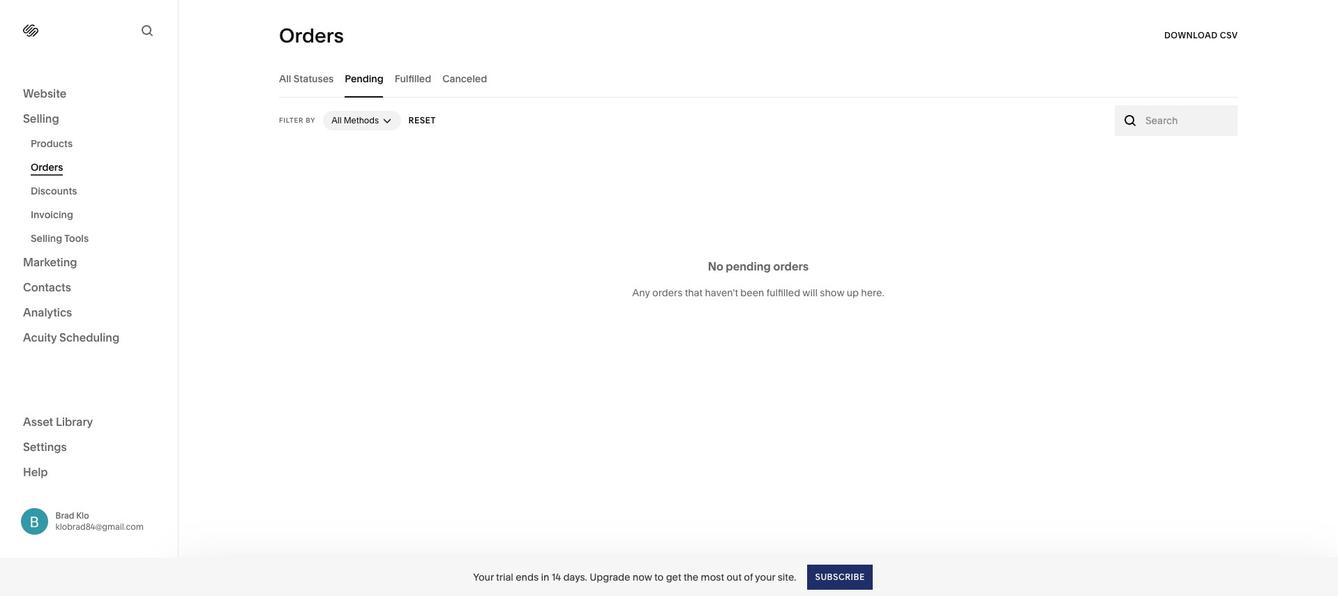 Task type: vqa. For each thing, say whether or not it's contained in the screenshot.
'DOWNLOAD CSV'
yes



Task type: describe. For each thing, give the bounding box(es) containing it.
acuity scheduling link
[[23, 330, 155, 347]]

selling for selling
[[23, 112, 59, 126]]

fulfilled button
[[395, 59, 431, 98]]

invoicing link
[[31, 203, 163, 227]]

in
[[541, 571, 549, 584]]

any
[[632, 287, 650, 299]]

website link
[[23, 86, 155, 103]]

asset library link
[[23, 414, 155, 431]]

methods
[[344, 115, 379, 126]]

trial
[[496, 571, 513, 584]]

up
[[847, 287, 859, 299]]

help
[[23, 465, 48, 479]]

analytics link
[[23, 305, 155, 322]]

your
[[755, 571, 775, 584]]

ends
[[516, 571, 539, 584]]

selling for selling tools
[[31, 232, 62, 245]]

discounts
[[31, 185, 77, 197]]

all methods
[[332, 115, 379, 126]]

filter by
[[279, 117, 316, 124]]

1 horizontal spatial orders
[[773, 260, 809, 274]]

site.
[[778, 571, 796, 584]]

settings link
[[23, 439, 155, 456]]

selling tools
[[31, 232, 89, 245]]

Search field
[[1146, 113, 1230, 128]]

acuity scheduling
[[23, 331, 119, 345]]

your
[[473, 571, 494, 584]]

now
[[633, 571, 652, 584]]

haven't
[[705, 287, 738, 299]]

been
[[741, 287, 764, 299]]

scheduling
[[59, 331, 119, 345]]

0 horizontal spatial orders
[[652, 287, 683, 299]]

selling link
[[23, 111, 155, 128]]

the
[[684, 571, 699, 584]]

tab list containing all statuses
[[279, 59, 1238, 98]]

selling tools link
[[31, 227, 163, 250]]

fulfilled
[[767, 287, 800, 299]]

get
[[666, 571, 681, 584]]

download csv
[[1164, 30, 1238, 40]]

orders link
[[31, 156, 163, 179]]

klobrad84@gmail.com
[[55, 522, 144, 532]]

most
[[701, 571, 724, 584]]

library
[[56, 415, 93, 429]]

no pending orders
[[708, 260, 809, 274]]

klo
[[76, 511, 89, 521]]

statuses
[[294, 72, 334, 85]]

all statuses button
[[279, 59, 334, 98]]

all for all statuses
[[279, 72, 291, 85]]

csv
[[1220, 30, 1238, 40]]

contacts link
[[23, 280, 155, 297]]

tools
[[64, 232, 89, 245]]

all statuses
[[279, 72, 334, 85]]

help link
[[23, 464, 48, 480]]

settings
[[23, 440, 67, 454]]

invoicing
[[31, 209, 73, 221]]



Task type: locate. For each thing, give the bounding box(es) containing it.
acuity
[[23, 331, 57, 345]]

your trial ends in 14 days. upgrade now to get the most out of your site.
[[473, 571, 796, 584]]

of
[[744, 571, 753, 584]]

brad
[[55, 511, 74, 521]]

pending
[[726, 260, 771, 274]]

1 vertical spatial selling
[[31, 232, 62, 245]]

filter
[[279, 117, 304, 124]]

to
[[655, 571, 664, 584]]

upgrade
[[590, 571, 630, 584]]

discounts link
[[31, 179, 163, 203]]

1 vertical spatial orders
[[652, 287, 683, 299]]

subscribe button
[[808, 565, 873, 590]]

orders up 'statuses'
[[279, 24, 344, 47]]

0 vertical spatial selling
[[23, 112, 59, 126]]

1 vertical spatial orders
[[31, 161, 63, 174]]

orders
[[773, 260, 809, 274], [652, 287, 683, 299]]

1 horizontal spatial orders
[[279, 24, 344, 47]]

here.
[[861, 287, 884, 299]]

all methods button
[[323, 111, 401, 130]]

selling up marketing
[[31, 232, 62, 245]]

any orders that haven't been fulfilled will show up here.
[[632, 287, 884, 299]]

contacts
[[23, 280, 71, 294]]

orders up fulfilled
[[773, 260, 809, 274]]

pending button
[[345, 59, 384, 98]]

0 vertical spatial orders
[[773, 260, 809, 274]]

no
[[708, 260, 723, 274]]

marketing link
[[23, 255, 155, 271]]

1 vertical spatial all
[[332, 115, 342, 126]]

asset
[[23, 415, 53, 429]]

analytics
[[23, 306, 72, 320]]

that
[[685, 287, 703, 299]]

website
[[23, 87, 67, 100]]

all inside "button"
[[279, 72, 291, 85]]

days.
[[563, 571, 587, 584]]

0 vertical spatial orders
[[279, 24, 344, 47]]

will
[[803, 287, 818, 299]]

pending
[[345, 72, 384, 85]]

all left 'statuses'
[[279, 72, 291, 85]]

reset button
[[409, 108, 436, 133]]

orders down products
[[31, 161, 63, 174]]

all for all methods
[[332, 115, 342, 126]]

canceled button
[[442, 59, 487, 98]]

by
[[306, 117, 316, 124]]

canceled
[[442, 72, 487, 85]]

download
[[1164, 30, 1217, 40]]

show
[[820, 287, 844, 299]]

out
[[727, 571, 742, 584]]

products link
[[31, 132, 163, 156]]

14
[[552, 571, 561, 584]]

tab list
[[279, 59, 1238, 98]]

1 horizontal spatial all
[[332, 115, 342, 126]]

selling down website
[[23, 112, 59, 126]]

reset
[[409, 115, 436, 126]]

0 vertical spatial all
[[279, 72, 291, 85]]

subscribe
[[815, 572, 865, 582]]

download csv button
[[1164, 23, 1238, 48]]

all inside button
[[332, 115, 342, 126]]

0 horizontal spatial all
[[279, 72, 291, 85]]

orders
[[279, 24, 344, 47], [31, 161, 63, 174]]

asset library
[[23, 415, 93, 429]]

fulfilled
[[395, 72, 431, 85]]

brad klo klobrad84@gmail.com
[[55, 511, 144, 532]]

selling
[[23, 112, 59, 126], [31, 232, 62, 245]]

orders right the any
[[652, 287, 683, 299]]

all left methods
[[332, 115, 342, 126]]

products
[[31, 137, 73, 150]]

0 horizontal spatial orders
[[31, 161, 63, 174]]

all
[[279, 72, 291, 85], [332, 115, 342, 126]]

marketing
[[23, 255, 77, 269]]



